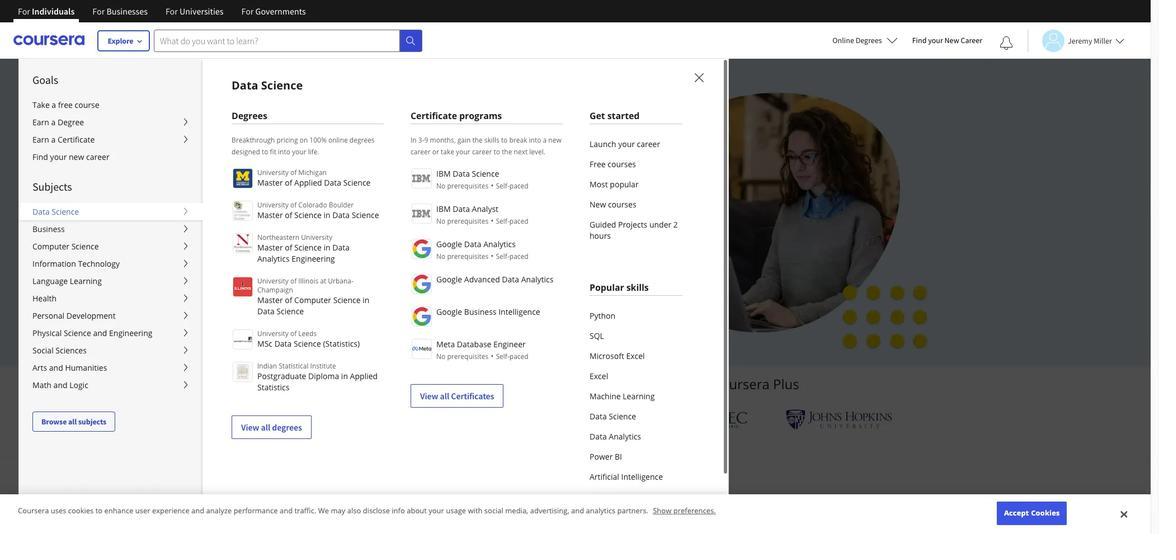 Task type: describe. For each thing, give the bounding box(es) containing it.
in
[[411, 135, 417, 145]]

prerequisites for analytics
[[447, 252, 489, 261]]

browse
[[41, 417, 67, 427]]

business button
[[19, 221, 203, 238]]

data inside popup button
[[32, 207, 50, 217]]

browse all subjects button
[[32, 412, 115, 432]]

new inside list
[[590, 199, 606, 210]]

3-
[[419, 135, 425, 145]]

• for science
[[491, 180, 494, 191]]

access
[[310, 157, 348, 174]]

cookies
[[1032, 508, 1060, 518]]

programs
[[460, 110, 502, 122]]

personal
[[32, 311, 64, 321]]

invest
[[368, 497, 417, 520]]

find your new career
[[913, 35, 983, 45]]

earn a certificate
[[32, 134, 95, 145]]

science inside university of michigan master of applied data science
[[343, 177, 371, 188]]

launch your career
[[590, 139, 661, 149]]

language learning
[[32, 276, 102, 287]]

data science link
[[590, 407, 683, 427]]

free courses link
[[590, 154, 683, 175]]

your left social at bottom left
[[440, 497, 478, 520]]

of left illinois
[[290, 276, 297, 286]]

no for meta database engineer
[[437, 352, 446, 362]]

in inside unlimited access to 7,000+ world-class courses, hands-on projects, and job-ready certificate programs—all included in your subscription
[[583, 177, 594, 193]]

data science menu item
[[202, 58, 1160, 534]]

and left the "analyze"
[[191, 506, 204, 516]]

launch your career link
[[590, 134, 683, 154]]

analytics inside google data analytics no prerequisites • self-paced
[[484, 239, 516, 250]]

information
[[32, 259, 76, 269]]

data inside the northeastern university master of science in data analytics engineering
[[333, 242, 350, 253]]

bi
[[615, 452, 622, 462]]

data inside google data analytics no prerequisites • self-paced
[[464, 239, 482, 250]]

coursera right show
[[672, 497, 745, 520]]

enhance
[[104, 506, 133, 516]]

courses for free courses
[[608, 159, 636, 170]]

health
[[32, 293, 57, 304]]

google for google business intelligence
[[437, 307, 462, 317]]

show notifications image
[[1000, 36, 1014, 50]]

of down 7-
[[285, 295, 292, 306]]

for for governments
[[242, 6, 254, 17]]

prerequisites for science
[[447, 181, 489, 191]]

math and logic button
[[19, 377, 203, 394]]

computer science button
[[19, 238, 203, 255]]

personal development
[[32, 311, 116, 321]]

and inside unlimited access to 7,000+ world-class courses, hands-on projects, and job-ready certificate programs—all included in your subscription
[[303, 177, 325, 193]]

at
[[320, 276, 326, 286]]

certificate programs
[[411, 110, 502, 122]]

science inside physical science and engineering dropdown button
[[64, 328, 91, 339]]

or inside in 3-9 months, gain the skills to break into a new career or take your career to the next level.
[[432, 147, 439, 157]]

hec paris image
[[711, 409, 750, 432]]

degrees inside list
[[272, 422, 302, 433]]

intelligence inside list
[[622, 472, 663, 482]]

1 horizontal spatial data science
[[232, 78, 303, 93]]

9
[[425, 135, 428, 145]]

data science inside popup button
[[32, 207, 79, 217]]

coursera plus image
[[251, 105, 421, 122]]

1 vertical spatial plus
[[749, 497, 783, 520]]

with right companies
[[682, 375, 709, 393]]

1 horizontal spatial skills
[[627, 282, 649, 294]]

machine learning
[[590, 391, 655, 402]]

indian
[[257, 362, 277, 371]]

your left the career
[[929, 35, 943, 45]]

google advanced data analytics link
[[411, 273, 563, 294]]

physical
[[32, 328, 62, 339]]

coursera up hec paris "image"
[[713, 375, 770, 393]]

partnername logo image for meta database engineer
[[412, 339, 432, 359]]

to inside breakthrough pricing on 100% online degrees designed to fit into your life.
[[262, 147, 268, 157]]

your inside list
[[619, 139, 635, 149]]

for for individuals
[[18, 6, 30, 17]]

your inside breakthrough pricing on 100% online degrees designed to fit into your life.
[[292, 147, 306, 157]]

2
[[674, 219, 678, 230]]

of inside university of leeds msc data science (statistics)
[[290, 329, 297, 339]]

life.
[[308, 147, 319, 157]]

power
[[590, 452, 613, 462]]

online degrees
[[833, 35, 882, 45]]

master inside university of colorado boulder master of science in data science
[[257, 210, 283, 221]]

certificates
[[451, 391, 494, 402]]

100%
[[310, 135, 327, 145]]

ibm for ibm data science
[[437, 168, 451, 179]]

university for data
[[257, 329, 289, 339]]

new courses
[[590, 199, 637, 210]]

in inside university of colorado boulder master of science in data science
[[324, 210, 331, 221]]

university of colorado boulder master of science in data science
[[257, 200, 379, 221]]

career down 3-
[[411, 147, 431, 157]]

institute
[[310, 362, 336, 371]]

self- for engineer
[[496, 352, 510, 362]]

all for certificate programs
[[440, 391, 450, 402]]

master inside university of michigan master of applied data science
[[257, 177, 283, 188]]

trial
[[333, 277, 350, 288]]

in inside the northeastern university master of science in data analytics engineering
[[324, 242, 331, 253]]

applied inside university of michigan master of applied data science
[[294, 177, 322, 188]]

jeremy miller
[[1068, 36, 1113, 46]]

data down what do you want to learn? text field
[[232, 78, 258, 93]]

partnername logo image for ibm data science
[[412, 168, 432, 189]]

duke university image
[[382, 410, 434, 428]]

online degrees button
[[824, 28, 907, 53]]

free
[[58, 100, 73, 110]]

paced for analytics
[[510, 252, 529, 261]]

of up northeastern
[[285, 210, 292, 221]]

new courses link
[[590, 195, 683, 215]]

northeastern university  logo image
[[233, 233, 253, 254]]

postgraduate
[[257, 371, 306, 382]]

learning for machine learning
[[623, 391, 655, 402]]

free inside list
[[590, 159, 606, 170]]

1 vertical spatial excel
[[590, 371, 608, 382]]

ibm data science no prerequisites • self-paced
[[437, 168, 529, 191]]

your right about
[[429, 506, 444, 516]]

What do you want to learn? text field
[[154, 29, 400, 52]]

all for degrees
[[261, 422, 270, 433]]

degrees inside popup button
[[856, 35, 882, 45]]

ibm data analyst no prerequisites • self-paced
[[437, 204, 529, 226]]

1 horizontal spatial new
[[945, 35, 960, 45]]

your inside in 3-9 months, gain the skills to break into a new career or take your career to the next level.
[[456, 147, 470, 157]]

of left michigan on the top
[[290, 168, 297, 177]]

courses for new courses
[[608, 199, 637, 210]]

on inside unlimited access to 7,000+ world-class courses, hands-on projects, and job-ready certificate programs—all included in your subscription
[[565, 157, 580, 174]]

artificial
[[590, 472, 620, 482]]

computer inside university of illinois at urbana- champaign master of computer science in data science
[[294, 295, 331, 306]]

7-
[[290, 277, 298, 288]]

machine learning link
[[590, 387, 683, 407]]

• for analytics
[[491, 251, 494, 261]]

businesses
[[107, 6, 148, 17]]

personal development button
[[19, 307, 203, 325]]

0 vertical spatial excel
[[627, 351, 645, 362]]

of inside the northeastern university master of science in data analytics engineering
[[285, 242, 292, 253]]

analyst
[[472, 204, 499, 214]]

popular skills
[[590, 282, 649, 294]]

university of illinois at urbana-champaign image
[[259, 411, 346, 429]]

no for ibm data science
[[437, 181, 446, 191]]

johns hopkins university image
[[786, 410, 892, 430]]

prerequisites for analyst
[[447, 217, 489, 226]]

of down unlimited
[[285, 177, 292, 188]]

social
[[485, 506, 504, 516]]

sas image
[[632, 411, 675, 429]]

with left 14-
[[302, 303, 320, 314]]

help center image
[[1122, 505, 1136, 519]]

for for universities
[[166, 6, 178, 17]]

ibm for ibm data analyst
[[437, 204, 451, 214]]

science inside the northeastern university master of science in data analytics engineering
[[294, 242, 322, 253]]

data inside university of colorado boulder master of science in data science
[[333, 210, 350, 221]]

data inside university of illinois at urbana- champaign master of computer science in data science
[[257, 306, 275, 317]]

we
[[318, 506, 329, 516]]

take
[[441, 147, 454, 157]]

self- for analyst
[[496, 217, 510, 226]]

1 vertical spatial the
[[502, 147, 512, 157]]

math
[[32, 380, 51, 391]]

science inside data science popup button
[[52, 207, 79, 217]]

university for master
[[257, 200, 289, 210]]

projects
[[618, 219, 648, 230]]

master inside the northeastern university master of science in data analytics engineering
[[257, 242, 283, 253]]

view all degrees
[[241, 422, 302, 433]]

to right the cookies
[[96, 506, 102, 516]]

meta
[[437, 339, 455, 350]]

started
[[608, 110, 640, 122]]

data inside university of michigan master of applied data science
[[324, 177, 341, 188]]

data analytics
[[590, 432, 641, 442]]

partnername logo image inside "google business intelligence" link
[[412, 307, 432, 327]]

and down microsoft
[[583, 375, 607, 393]]

to up courses,
[[494, 147, 500, 157]]

microsoft excel
[[590, 351, 645, 362]]

and down "development"
[[93, 328, 107, 339]]

paced for analyst
[[510, 217, 529, 226]]

media,
[[506, 506, 529, 516]]

or $399 /year with 14-day money-back guarantee
[[251, 303, 440, 314]]

list for started
[[590, 134, 683, 246]]

under
[[650, 219, 672, 230]]

a for certificate
[[51, 134, 56, 145]]

career up courses,
[[472, 147, 492, 157]]

statistics link
[[590, 487, 683, 508]]

subjects
[[32, 180, 72, 194]]

hands-
[[525, 157, 565, 174]]

for for businesses
[[93, 6, 105, 17]]

0 horizontal spatial or
[[251, 303, 259, 314]]

advertising,
[[530, 506, 570, 516]]

university of michigan image
[[567, 405, 596, 435]]

data up the power
[[590, 432, 607, 442]]

engineer
[[494, 339, 526, 350]]

google for google advanced data analytics
[[437, 274, 462, 285]]

coursera left uses
[[18, 506, 49, 516]]

engineering inside the northeastern university master of science in data analytics engineering
[[292, 254, 335, 264]]

business inside dropdown button
[[32, 224, 65, 235]]

machine
[[590, 391, 621, 402]]

science inside data science link
[[609, 411, 636, 422]]

social sciences
[[32, 345, 87, 356]]

data science inside list
[[590, 411, 636, 422]]

master inside university of illinois at urbana- champaign master of computer science in data science
[[257, 295, 283, 306]]

analytics right advanced
[[521, 274, 554, 285]]

with down artificial intelligence link
[[632, 497, 668, 520]]

subjects
[[78, 417, 106, 427]]

find for find your new career
[[32, 152, 48, 162]]

analytics inside the northeastern university master of science in data analytics engineering
[[257, 254, 290, 264]]

free inside "button"
[[314, 277, 331, 288]]

courses,
[[475, 157, 522, 174]]

prerequisites for engineer
[[447, 352, 489, 362]]

certificate inside earn a certificate popup button
[[58, 134, 95, 145]]

into for certificate programs
[[529, 135, 541, 145]]

individuals
[[32, 6, 75, 17]]

of left colorado
[[290, 200, 297, 210]]

partnername logo image for google data analytics
[[412, 239, 432, 259]]

a for free
[[52, 100, 56, 110]]

northeastern
[[257, 233, 300, 242]]

online
[[328, 135, 348, 145]]

0 horizontal spatial the
[[473, 135, 483, 145]]

day inside "button"
[[298, 277, 312, 288]]

projects,
[[251, 177, 300, 193]]

urbana-
[[328, 276, 354, 286]]

find your new career link
[[19, 148, 203, 166]]

engineering inside dropdown button
[[109, 328, 152, 339]]

0 vertical spatial plus
[[773, 375, 800, 393]]

and left the analytics
[[571, 506, 584, 516]]

view for certificate programs
[[420, 391, 438, 402]]



Task type: locate. For each thing, give the bounding box(es) containing it.
prerequisites inside ibm data science no prerequisites • self-paced
[[447, 181, 489, 191]]

2 prerequisites from the top
[[447, 217, 489, 226]]

no inside google data analytics no prerequisites • self-paced
[[437, 252, 446, 261]]

2 vertical spatial google
[[437, 307, 462, 317]]

self- inside ibm data science no prerequisites • self-paced
[[496, 181, 510, 191]]

0 vertical spatial the
[[473, 135, 483, 145]]

breakthrough pricing on 100% online degrees designed to fit into your life.
[[232, 135, 375, 157]]

find down earn a certificate
[[32, 152, 48, 162]]

0 horizontal spatial on
[[300, 135, 308, 145]]

0 vertical spatial new
[[549, 135, 562, 145]]

power bi link
[[590, 447, 683, 467]]

no for ibm data analyst
[[437, 217, 446, 226]]

health button
[[19, 290, 203, 307]]

4 partnername logo image from the top
[[412, 274, 432, 294]]

view all degrees list
[[232, 167, 384, 439]]

prerequisites down analyst
[[447, 217, 489, 226]]

0 vertical spatial ibm
[[437, 168, 451, 179]]

learn from 275+ leading universities and companies with coursera plus
[[352, 375, 800, 393]]

also
[[347, 506, 361, 516]]

1 horizontal spatial business
[[464, 307, 497, 317]]

•
[[491, 180, 494, 191], [491, 215, 494, 226], [491, 251, 494, 261], [491, 351, 494, 362]]

0 horizontal spatial find
[[32, 152, 48, 162]]

1 prerequisites from the top
[[447, 181, 489, 191]]

data inside ibm data analyst no prerequisites • self-paced
[[453, 204, 470, 214]]

0 vertical spatial statistics
[[257, 382, 290, 393]]

data down take
[[453, 168, 470, 179]]

1 horizontal spatial view
[[420, 391, 438, 402]]

university of leeds logo image
[[233, 330, 253, 350]]

1 • from the top
[[491, 180, 494, 191]]

3 • from the top
[[491, 251, 494, 261]]

arts and humanities
[[32, 363, 107, 373]]

2 for from the left
[[93, 6, 105, 17]]

0 horizontal spatial new
[[69, 152, 84, 162]]

1 horizontal spatial degrees
[[350, 135, 375, 145]]

0 vertical spatial business
[[32, 224, 65, 235]]

• for engineer
[[491, 351, 494, 362]]

jeremy
[[1068, 36, 1093, 46]]

data down ibm data analyst no prerequisites • self-paced
[[464, 239, 482, 250]]

data inside university of leeds msc data science (statistics)
[[275, 339, 292, 349]]

1 horizontal spatial all
[[261, 422, 270, 433]]

paced down engineer at the left
[[510, 352, 529, 362]]

designed
[[232, 147, 260, 157]]

programs—all
[[446, 177, 527, 193]]

data science down subjects
[[32, 207, 79, 217]]

certificate up find your new career
[[58, 134, 95, 145]]

university up cancel
[[301, 233, 333, 242]]

data down access
[[324, 177, 341, 188]]

1 vertical spatial view
[[241, 422, 259, 433]]

into inside in 3-9 months, gain the skills to break into a new career or take your career to the next level.
[[529, 135, 541, 145]]

a inside in 3-9 months, gain the skills to break into a new career or take your career to the next level.
[[543, 135, 547, 145]]

2 master from the top
[[257, 210, 283, 221]]

months,
[[430, 135, 456, 145]]

your inside explore menu element
[[50, 152, 67, 162]]

earn inside popup button
[[32, 134, 49, 145]]

or
[[432, 147, 439, 157], [251, 303, 259, 314]]

1 horizontal spatial the
[[502, 147, 512, 157]]

no inside the meta database engineer no prerequisites • self-paced
[[437, 352, 446, 362]]

1 google from the top
[[437, 239, 462, 250]]

1 partnername logo image from the top
[[412, 168, 432, 189]]

0 horizontal spatial day
[[298, 277, 312, 288]]

boulder
[[329, 200, 354, 210]]

free courses
[[590, 159, 636, 170]]

2 courses from the top
[[608, 199, 637, 210]]

no inside ibm data science no prerequisites • self-paced
[[437, 181, 446, 191]]

google for google data analytics no prerequisites • self-paced
[[437, 239, 462, 250]]

new inside in 3-9 months, gain the skills to break into a new career or take your career to the next level.
[[549, 135, 562, 145]]

prerequisites inside ibm data analyst no prerequisites • self-paced
[[447, 217, 489, 226]]

0 horizontal spatial skills
[[485, 135, 500, 145]]

excel down sql link
[[627, 351, 645, 362]]

new inside explore menu element
[[69, 152, 84, 162]]

new down earn a certificate
[[69, 152, 84, 162]]

info
[[392, 506, 405, 516]]

0 horizontal spatial into
[[278, 147, 290, 157]]

data science button
[[19, 203, 203, 221]]

career down earn a certificate popup button
[[86, 152, 109, 162]]

1 for from the left
[[18, 6, 30, 17]]

• inside ibm data analyst no prerequisites • self-paced
[[491, 215, 494, 226]]

science inside university of leeds msc data science (statistics)
[[294, 339, 321, 349]]

1 vertical spatial degrees
[[272, 422, 302, 433]]

physical science and engineering button
[[19, 325, 203, 342]]

for left the businesses
[[93, 6, 105, 17]]

0 vertical spatial computer
[[32, 241, 69, 252]]

explore
[[108, 36, 133, 46]]

3 master from the top
[[257, 242, 283, 253]]

0 vertical spatial google
[[437, 239, 462, 250]]

for left governments
[[242, 6, 254, 17]]

3 no from the top
[[437, 252, 446, 261]]

0 horizontal spatial certificate
[[58, 134, 95, 145]]

4 paced from the top
[[510, 352, 529, 362]]

0 horizontal spatial degrees
[[232, 110, 267, 122]]

ibm inside ibm data science no prerequisites • self-paced
[[437, 168, 451, 179]]

view all certificates list
[[411, 167, 563, 408]]

and left logic
[[54, 380, 67, 391]]

to inside unlimited access to 7,000+ world-class courses, hands-on projects, and job-ready certificate programs—all included in your subscription
[[351, 157, 363, 174]]

and right arts
[[49, 363, 63, 373]]

earn inside 'dropdown button'
[[32, 117, 49, 128]]

partnername logo image for ibm data analyst
[[412, 204, 432, 224]]

pricing
[[277, 135, 298, 145]]

your inside unlimited access to 7,000+ world-class courses, hands-on projects, and job-ready certificate programs—all included in your subscription
[[251, 196, 277, 213]]

1 ibm from the top
[[437, 168, 451, 179]]

0 horizontal spatial learning
[[70, 276, 102, 287]]

1 horizontal spatial new
[[549, 135, 562, 145]]

university for of
[[257, 168, 289, 177]]

1 vertical spatial learning
[[623, 391, 655, 402]]

courses inside the new courses link
[[608, 199, 637, 210]]

0 vertical spatial new
[[945, 35, 960, 45]]

view up duke university image on the left
[[420, 391, 438, 402]]

paced
[[510, 181, 529, 191], [510, 217, 529, 226], [510, 252, 529, 261], [510, 352, 529, 362]]

0 vertical spatial degrees
[[350, 135, 375, 145]]

ibm
[[437, 168, 451, 179], [437, 204, 451, 214]]

in right cancel
[[324, 242, 331, 253]]

0 horizontal spatial applied
[[294, 177, 322, 188]]

1 vertical spatial find
[[32, 152, 48, 162]]

0 vertical spatial on
[[300, 135, 308, 145]]

applied inside the indian statistical institute postgraduate diploma in applied statistics
[[350, 371, 378, 382]]

of
[[290, 168, 297, 177], [285, 177, 292, 188], [290, 200, 297, 210], [285, 210, 292, 221], [285, 242, 292, 253], [290, 276, 297, 286], [285, 295, 292, 306], [290, 329, 297, 339]]

4 no from the top
[[437, 352, 446, 362]]

None search field
[[154, 29, 423, 52]]

1 horizontal spatial excel
[[627, 351, 645, 362]]

• inside the meta database engineer no prerequisites • self-paced
[[491, 351, 494, 362]]

• down engineer at the left
[[491, 351, 494, 362]]

data science group
[[18, 58, 1160, 534]]

unlimited access to 7,000+ world-class courses, hands-on projects, and job-ready certificate programs—all included in your subscription
[[251, 157, 594, 213]]

1 vertical spatial applied
[[350, 371, 378, 382]]

0 vertical spatial or
[[432, 147, 439, 157]]

for businesses
[[93, 6, 148, 17]]

all inside button
[[68, 417, 77, 427]]

math and logic
[[32, 380, 88, 391]]

2 self- from the top
[[496, 217, 510, 226]]

certificate up 9
[[411, 110, 457, 122]]

1 list from the top
[[590, 134, 683, 246]]

no inside ibm data analyst no prerequisites • self-paced
[[437, 217, 446, 226]]

business inside view all certificates list
[[464, 307, 497, 317]]

ibm down 'certificate'
[[437, 204, 451, 214]]

your left life.
[[292, 147, 306, 157]]

get started
[[590, 110, 640, 122]]

1 horizontal spatial applied
[[350, 371, 378, 382]]

1 vertical spatial computer
[[294, 295, 331, 306]]

4 master from the top
[[257, 295, 283, 306]]

earn down earn a degree
[[32, 134, 49, 145]]

no for google data analytics
[[437, 252, 446, 261]]

data inside ibm data science no prerequisites • self-paced
[[453, 168, 470, 179]]

1 vertical spatial on
[[565, 157, 580, 174]]

google inside google data analytics no prerequisites • self-paced
[[437, 239, 462, 250]]

0 vertical spatial free
[[590, 159, 606, 170]]

university inside university of leeds msc data science (statistics)
[[257, 329, 289, 339]]

earn a degree
[[32, 117, 84, 128]]

1 horizontal spatial day
[[333, 303, 347, 314]]

0 vertical spatial certificate
[[411, 110, 457, 122]]

2 ibm from the top
[[437, 204, 451, 214]]

for left universities
[[166, 6, 178, 17]]

0 horizontal spatial all
[[68, 417, 77, 427]]

4 self- from the top
[[496, 352, 510, 362]]

start
[[269, 277, 288, 288]]

1 horizontal spatial learning
[[623, 391, 655, 402]]

close image
[[692, 70, 706, 85], [692, 70, 706, 85]]

science inside computer science dropdown button
[[71, 241, 99, 252]]

coursera
[[713, 375, 770, 393], [672, 497, 745, 520], [18, 506, 49, 516]]

learning down information technology
[[70, 276, 102, 287]]

degrees up the breakthrough
[[232, 110, 267, 122]]

university of illinois at urbana-champaign logo image
[[233, 277, 253, 297]]

3 paced from the top
[[510, 252, 529, 261]]

and left traffic.
[[280, 506, 293, 516]]

prerequisites up advanced
[[447, 252, 489, 261]]

python
[[590, 311, 616, 321]]

anytime
[[325, 251, 358, 262]]

0 vertical spatial applied
[[294, 177, 322, 188]]

hours
[[590, 231, 611, 241]]

intelligence up engineer at the left
[[499, 307, 540, 317]]

into right the fit
[[278, 147, 290, 157]]

1 horizontal spatial statistics
[[590, 492, 622, 503]]

find inside explore menu element
[[32, 152, 48, 162]]

1 self- from the top
[[496, 181, 510, 191]]

engineering up illinois
[[292, 254, 335, 264]]

self- up google advanced data analytics on the left
[[496, 252, 510, 261]]

indian statistical institute postgraduate diploma in applied statistics
[[257, 362, 378, 393]]

explore menu element
[[19, 59, 203, 432]]

4 for from the left
[[242, 6, 254, 17]]

about
[[407, 506, 427, 516]]

the right gain on the left top of the page
[[473, 135, 483, 145]]

msc
[[257, 339, 273, 349]]

self- inside ibm data analyst no prerequisites • self-paced
[[496, 217, 510, 226]]

skills
[[485, 135, 500, 145], [627, 282, 649, 294]]

3 prerequisites from the top
[[447, 252, 489, 261]]

university of michigan logo image
[[233, 168, 253, 189]]

• down courses,
[[491, 180, 494, 191]]

explore button
[[98, 31, 149, 51]]

uses
[[51, 506, 66, 516]]

on left 100%
[[300, 135, 308, 145]]

business up computer science
[[32, 224, 65, 235]]

1 master from the top
[[257, 177, 283, 188]]

1 horizontal spatial into
[[529, 135, 541, 145]]

information technology button
[[19, 255, 203, 273]]

2 no from the top
[[437, 217, 446, 226]]

intelligence inside view all certificates list
[[499, 307, 540, 317]]

in inside university of illinois at urbana- champaign master of computer science in data science
[[363, 295, 370, 306]]

0 vertical spatial earn
[[32, 117, 49, 128]]

into for degrees
[[278, 147, 290, 157]]

list
[[590, 134, 683, 246], [590, 306, 683, 534]]

1 vertical spatial statistics
[[590, 492, 622, 503]]

2 partnername logo image from the top
[[412, 204, 432, 224]]

degrees down postgraduate
[[272, 422, 302, 433]]

in inside the indian statistical institute postgraduate diploma in applied statistics
[[341, 371, 348, 382]]

0 vertical spatial find
[[913, 35, 927, 45]]

degrees inside breakthrough pricing on 100% online degrees designed to fit into your life.
[[350, 135, 375, 145]]

0 vertical spatial learning
[[70, 276, 102, 287]]

statistics inside list
[[590, 492, 622, 503]]

no up google advanced data analytics link
[[437, 252, 446, 261]]

learning inside dropdown button
[[70, 276, 102, 287]]

paced for science
[[510, 181, 529, 191]]

statistics
[[257, 382, 290, 393], [590, 492, 622, 503]]

data right advanced
[[502, 274, 519, 285]]

no down meta
[[437, 352, 446, 362]]

take a free course link
[[19, 96, 203, 114]]

computer inside dropdown button
[[32, 241, 69, 252]]

guided
[[590, 219, 616, 230]]

career inside explore menu element
[[86, 152, 109, 162]]

skills up 'python' "link"
[[627, 282, 649, 294]]

in left the back at the bottom of the page
[[363, 295, 370, 306]]

• down analyst
[[491, 215, 494, 226]]

find your new career
[[32, 152, 109, 162]]

paced inside ibm data analyst no prerequisites • self-paced
[[510, 217, 529, 226]]

your down earn a certificate
[[50, 152, 67, 162]]

to left the fit
[[262, 147, 268, 157]]

google data analytics no prerequisites • self-paced
[[437, 239, 529, 261]]

degrees inside the data science menu item
[[232, 110, 267, 122]]

master down start
[[257, 295, 283, 306]]

skills inside in 3-9 months, gain the skills to break into a new career or take your career to the next level.
[[485, 135, 500, 145]]

0 horizontal spatial statistics
[[257, 382, 290, 393]]

on up included
[[565, 157, 580, 174]]

0 vertical spatial degrees
[[856, 35, 882, 45]]

3 for from the left
[[166, 6, 178, 17]]

to left break
[[501, 135, 508, 145]]

0 horizontal spatial new
[[590, 199, 606, 210]]

university down the fit
[[257, 168, 289, 177]]

1 vertical spatial degrees
[[232, 110, 267, 122]]

1 vertical spatial day
[[333, 303, 347, 314]]

computer science
[[32, 241, 99, 252]]

2 paced from the top
[[510, 217, 529, 226]]

all
[[440, 391, 450, 402], [68, 417, 77, 427], [261, 422, 270, 433]]

statistics inside the indian statistical institute postgraduate diploma in applied statistics
[[257, 382, 290, 393]]

self- down engineer at the left
[[496, 352, 510, 362]]

2 vertical spatial data science
[[590, 411, 636, 422]]

courses inside free courses link
[[608, 159, 636, 170]]

0 horizontal spatial computer
[[32, 241, 69, 252]]

guided projects under 2 hours
[[590, 219, 678, 241]]

courses down the popular
[[608, 199, 637, 210]]

2 google from the top
[[437, 274, 462, 285]]

google image
[[470, 410, 531, 430]]

• up google advanced data analytics on the left
[[491, 251, 494, 261]]

0 horizontal spatial business
[[32, 224, 65, 235]]

university down "$399"
[[257, 329, 289, 339]]

1 vertical spatial data science
[[32, 207, 79, 217]]

a up level.
[[543, 135, 547, 145]]

list containing launch your career
[[590, 134, 683, 246]]

1 horizontal spatial or
[[432, 147, 439, 157]]

earn for earn a certificate
[[32, 134, 49, 145]]

computer up information
[[32, 241, 69, 252]]

1 vertical spatial list
[[590, 306, 683, 534]]

1 courses from the top
[[608, 159, 636, 170]]

applied down (statistics)
[[350, 371, 378, 382]]

5 partnername logo image from the top
[[412, 307, 432, 327]]

0 vertical spatial data science
[[232, 78, 303, 93]]

1 vertical spatial skills
[[627, 282, 649, 294]]

in right the diploma
[[341, 371, 348, 382]]

into inside breakthrough pricing on 100% online degrees designed to fit into your life.
[[278, 147, 290, 157]]

engineering
[[292, 254, 335, 264], [109, 328, 152, 339]]

northeastern university master of science in data analytics engineering
[[257, 233, 350, 264]]

find your new career link
[[907, 34, 988, 48]]

1 earn from the top
[[32, 117, 49, 128]]

university for urbana-
[[257, 276, 289, 286]]

data down subjects
[[32, 207, 50, 217]]

all down postgraduate
[[261, 422, 270, 433]]

3 partnername logo image from the top
[[412, 239, 432, 259]]

data science down what do you want to learn? text field
[[232, 78, 303, 93]]

0 horizontal spatial intelligence
[[499, 307, 540, 317]]

google left advanced
[[437, 274, 462, 285]]

degrees
[[856, 35, 882, 45], [232, 110, 267, 122]]

1 vertical spatial certificate
[[58, 134, 95, 145]]

university inside the northeastern university master of science in data analytics engineering
[[301, 233, 333, 242]]

paced inside the meta database engineer no prerequisites • self-paced
[[510, 352, 529, 362]]

4 • from the top
[[491, 351, 494, 362]]

2 horizontal spatial all
[[440, 391, 450, 402]]

data down machine
[[590, 411, 607, 422]]

paced inside google data analytics no prerequisites • self-paced
[[510, 252, 529, 261]]

statistics down postgraduate
[[257, 382, 290, 393]]

prerequisites inside the meta database engineer no prerequisites • self-paced
[[447, 352, 489, 362]]

indian statistical institute logo image
[[233, 362, 253, 382]]

coursera image
[[13, 31, 85, 49]]

1 paced from the top
[[510, 181, 529, 191]]

your down gain on the left top of the page
[[456, 147, 470, 157]]

technology
[[78, 259, 120, 269]]

1 horizontal spatial degrees
[[856, 35, 882, 45]]

with left social at bottom left
[[468, 506, 483, 516]]

1 vertical spatial engineering
[[109, 328, 152, 339]]

1 horizontal spatial computer
[[294, 295, 331, 306]]

master up northeastern
[[257, 210, 283, 221]]

1 vertical spatial ibm
[[437, 204, 451, 214]]

physical science and engineering
[[32, 328, 152, 339]]

partnername logo image inside google advanced data analytics link
[[412, 274, 432, 294]]

career
[[961, 35, 983, 45]]

day
[[298, 277, 312, 288], [333, 303, 347, 314]]

sql link
[[590, 326, 683, 346]]

view inside view all degrees link
[[241, 422, 259, 433]]

on inside breakthrough pricing on 100% online degrees designed to fit into your life.
[[300, 135, 308, 145]]

your down projects,
[[251, 196, 277, 213]]

degree
[[58, 117, 84, 128]]

in up new courses
[[583, 177, 594, 193]]

1 horizontal spatial certificate
[[411, 110, 457, 122]]

data right msc
[[275, 339, 292, 349]]

excel up machine
[[590, 371, 608, 382]]

0 vertical spatial courses
[[608, 159, 636, 170]]

in down job-
[[324, 210, 331, 221]]

online
[[833, 35, 855, 45]]

self- for analytics
[[496, 252, 510, 261]]

certificate inside the data science menu item
[[411, 110, 457, 122]]

data right cancel
[[333, 242, 350, 253]]

1 no from the top
[[437, 181, 446, 191]]

for governments
[[242, 6, 306, 17]]

career inside list
[[637, 139, 661, 149]]

paced up google advanced data analytics on the left
[[510, 252, 529, 261]]

1 vertical spatial or
[[251, 303, 259, 314]]

paced inside ibm data science no prerequisites • self-paced
[[510, 181, 529, 191]]

275+
[[425, 375, 456, 393]]

earn for earn a degree
[[32, 117, 49, 128]]

university left 7-
[[257, 276, 289, 286]]

with
[[302, 303, 320, 314], [682, 375, 709, 393], [632, 497, 668, 520], [468, 506, 483, 516]]

0 horizontal spatial free
[[314, 277, 331, 288]]

0 horizontal spatial view
[[241, 422, 259, 433]]

view for degrees
[[241, 422, 259, 433]]

a left free
[[52, 100, 56, 110]]

science inside ibm data science no prerequisites • self-paced
[[472, 168, 499, 179]]

1 vertical spatial free
[[314, 277, 331, 288]]

3 google from the top
[[437, 307, 462, 317]]

intelligence down the power bi link at the bottom
[[622, 472, 663, 482]]

/year
[[279, 303, 300, 314]]

0 vertical spatial engineering
[[292, 254, 335, 264]]

coursera uses cookies to enhance user experience and analyze performance and traffic. we may also disclose info about your usage with social media, advertising, and analytics partners. show preferences.
[[18, 506, 716, 516]]

start 7-day free trial
[[269, 277, 350, 288]]

earn a certificate button
[[19, 131, 203, 148]]

in left usage
[[421, 497, 437, 520]]

new
[[945, 35, 960, 45], [590, 199, 606, 210]]

university down projects,
[[257, 200, 289, 210]]

all left certificates
[[440, 391, 450, 402]]

1 vertical spatial courses
[[608, 199, 637, 210]]

partnername logo image
[[412, 168, 432, 189], [412, 204, 432, 224], [412, 239, 432, 259], [412, 274, 432, 294], [412, 307, 432, 327], [412, 339, 432, 359]]

• for analyst
[[491, 215, 494, 226]]

preferences.
[[674, 506, 716, 516]]

close image
[[692, 71, 707, 85]]

analytics
[[586, 506, 616, 516]]

user
[[135, 506, 150, 516]]

list for skills
[[590, 306, 683, 534]]

learning for language learning
[[70, 276, 102, 287]]

1 vertical spatial new
[[590, 199, 606, 210]]

1 horizontal spatial find
[[913, 35, 927, 45]]

disclose
[[363, 506, 390, 516]]

advanced
[[464, 274, 500, 285]]

find left the career
[[913, 35, 927, 45]]

analytics
[[484, 239, 516, 250], [257, 254, 290, 264], [521, 274, 554, 285], [609, 432, 641, 442]]

university inside university of colorado boulder master of science in data science
[[257, 200, 289, 210]]

list containing python
[[590, 306, 683, 534]]

2 • from the top
[[491, 215, 494, 226]]

a inside earn a degree 'dropdown button'
[[51, 117, 56, 128]]

list item inside the data science menu item
[[590, 508, 683, 534]]

language
[[32, 276, 68, 287]]

and inside popup button
[[49, 363, 63, 373]]

learn
[[352, 375, 387, 393]]

engineering down personal development "popup button" at bottom left
[[109, 328, 152, 339]]

0 vertical spatial view
[[420, 391, 438, 402]]

humanities
[[65, 363, 107, 373]]

for individuals
[[18, 6, 75, 17]]

0 horizontal spatial degrees
[[272, 422, 302, 433]]

prerequisites inside google data analytics no prerequisites • self-paced
[[447, 252, 489, 261]]

popular
[[590, 282, 624, 294]]

1 vertical spatial business
[[464, 307, 497, 317]]

data right colorado
[[333, 210, 350, 221]]

2 earn from the top
[[32, 134, 49, 145]]

paced for engineer
[[510, 352, 529, 362]]

self- for science
[[496, 181, 510, 191]]

a for degree
[[51, 117, 56, 128]]

$399
[[261, 303, 279, 314]]

fit
[[270, 147, 276, 157]]

university of illinois at urbana- champaign master of computer science in data science
[[257, 276, 370, 317]]

2 list from the top
[[590, 306, 683, 534]]

most popular link
[[590, 175, 683, 195]]

google
[[437, 239, 462, 250], [437, 274, 462, 285], [437, 307, 462, 317]]

in 3-9 months, gain the skills to break into a new career or take your career to the next level.
[[411, 135, 562, 157]]

self- inside google data analytics no prerequisites • self-paced
[[496, 252, 510, 261]]

analytics inside list
[[609, 432, 641, 442]]

0 horizontal spatial engineering
[[109, 328, 152, 339]]

0 horizontal spatial excel
[[590, 371, 608, 382]]

0 horizontal spatial data science
[[32, 207, 79, 217]]

artificial intelligence
[[590, 472, 663, 482]]

new left the career
[[945, 35, 960, 45]]

university inside university of illinois at urbana- champaign master of computer science in data science
[[257, 276, 289, 286]]

2 horizontal spatial data science
[[590, 411, 636, 422]]

list item
[[590, 508, 683, 534]]

6 partnername logo image from the top
[[412, 339, 432, 359]]

1 horizontal spatial intelligence
[[622, 472, 663, 482]]

4 prerequisites from the top
[[447, 352, 489, 362]]

0 vertical spatial list
[[590, 134, 683, 246]]

no down unlimited access to 7,000+ world-class courses, hands-on projects, and job-ready certificate programs—all included in your subscription
[[437, 217, 446, 226]]

master right 'northeastern university  logo'
[[257, 242, 283, 253]]

champaign
[[257, 285, 293, 295]]

all right browse
[[68, 417, 77, 427]]

university of colorado boulder logo image
[[233, 201, 253, 221]]

1 horizontal spatial engineering
[[292, 254, 335, 264]]

banner navigation
[[9, 0, 315, 31]]

google up meta
[[437, 307, 462, 317]]

view all certificates link
[[411, 384, 504, 408]]

1 horizontal spatial free
[[590, 159, 606, 170]]

a inside earn a certificate popup button
[[51, 134, 56, 145]]

find for find your new career
[[913, 35, 927, 45]]

3 self- from the top
[[496, 252, 510, 261]]

0 vertical spatial intelligence
[[499, 307, 540, 317]]



Task type: vqa. For each thing, say whether or not it's contained in the screenshot.
Certificate programs view
yes



